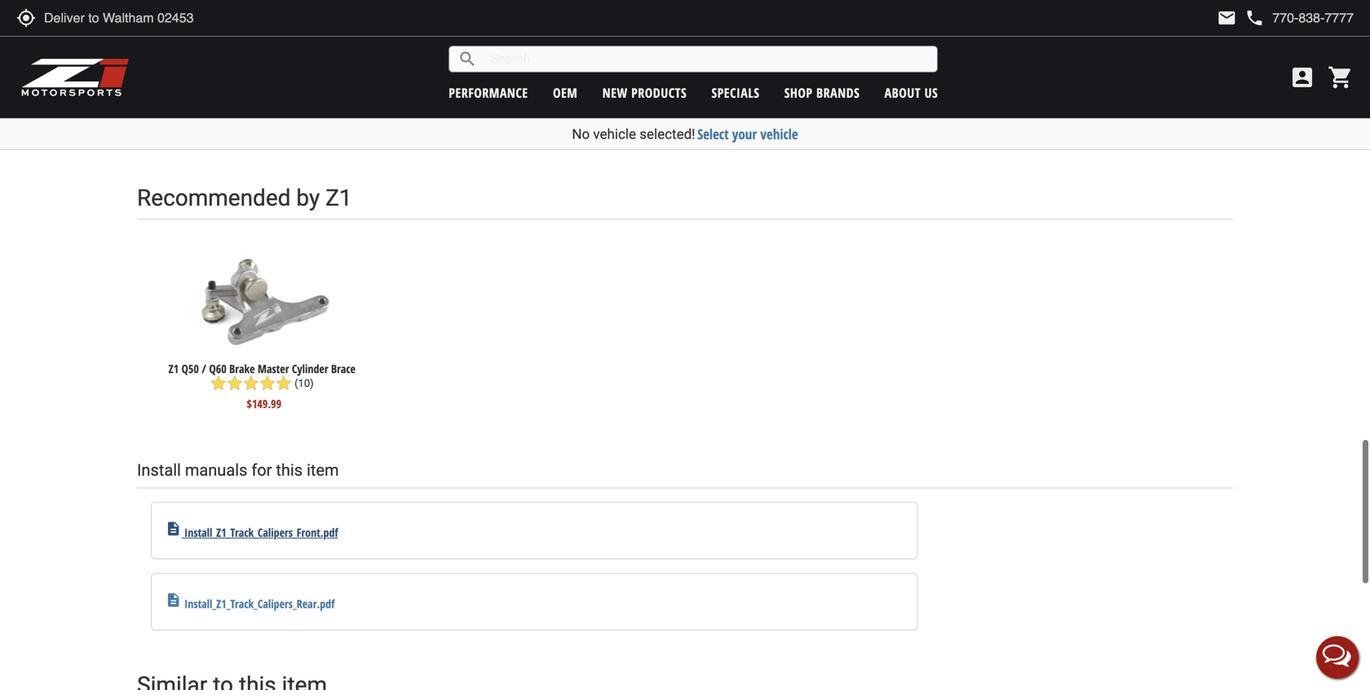 Task type: locate. For each thing, give the bounding box(es) containing it.
/
[[202, 361, 206, 377]]

discounts
[[735, 104, 777, 119]]

vehicle down or at the right
[[760, 125, 798, 144]]

item
[[553, 104, 574, 119], [307, 461, 339, 480]]

*** down brands
[[847, 104, 862, 119]]

item right this
[[307, 461, 339, 480]]

search
[[458, 49, 477, 69]]

$149.99
[[247, 396, 281, 412]]

Search search field
[[477, 47, 937, 72]]

oem
[[553, 84, 578, 102]]

for left this
[[251, 461, 272, 480]]

z1
[[326, 185, 352, 212], [168, 361, 179, 377]]

this
[[532, 104, 550, 119]]

2 description from the top
[[165, 593, 182, 609]]

0 vertical spatial description
[[165, 521, 182, 538]]

recommended by z1
[[137, 185, 352, 212]]

1 horizontal spatial item
[[553, 104, 574, 119]]

1 star from the left
[[210, 376, 227, 392]]

z1 motorsports logo image
[[20, 57, 130, 98]]

select your vehicle link
[[697, 125, 798, 144]]

0 vertical spatial item
[[553, 104, 574, 119]]

1 vertical spatial z1
[[168, 361, 179, 377]]

star
[[210, 376, 227, 392], [227, 376, 243, 392], [243, 376, 259, 392], [259, 376, 276, 392], [276, 376, 292, 392]]

0 horizontal spatial z1
[[168, 361, 179, 377]]

shop
[[784, 84, 813, 102]]

0 horizontal spatial item
[[307, 461, 339, 480]]

item down oem
[[553, 104, 574, 119]]

description inside "description install_z1_track_calipers_rear.pdf"
[[165, 593, 182, 609]]

description inside description install_z1_track_calipers_front.pdf
[[165, 521, 182, 538]]

1 description from the top
[[165, 521, 182, 538]]

z1 q50 / q60 brake master cylinder brace star star star star star (10) $149.99
[[168, 361, 356, 412]]

description install_z1_track_calipers_rear.pdf
[[165, 593, 335, 612]]

4 star from the left
[[259, 376, 276, 392]]

install
[[137, 461, 181, 480]]

about us
[[885, 84, 938, 102]]

vehicle down not
[[593, 126, 636, 142]]

z1 left q50
[[168, 361, 179, 377]]

install manuals for this item
[[137, 461, 339, 480]]

0 vertical spatial z1
[[326, 185, 352, 212]]

for
[[652, 104, 665, 119], [251, 461, 272, 480]]

1 horizontal spatial ***
[[847, 104, 862, 119]]

brace
[[331, 361, 356, 377]]

specials link
[[712, 84, 760, 102]]

z1 right by
[[326, 185, 352, 212]]

2 star from the left
[[227, 376, 243, 392]]

mail phone
[[1217, 8, 1264, 28]]

*** left this
[[514, 104, 530, 119]]

your
[[732, 125, 757, 144]]

0 horizontal spatial vehicle
[[593, 126, 636, 142]]

new products link
[[602, 84, 687, 102]]

0 horizontal spatial ***
[[514, 104, 530, 119]]

1 horizontal spatial vehicle
[[760, 125, 798, 144]]

not
[[600, 104, 615, 119]]

0 horizontal spatial for
[[251, 461, 272, 480]]

no
[[572, 126, 590, 142]]

vehicle
[[760, 125, 798, 144], [593, 126, 636, 142]]

description
[[165, 521, 182, 538], [165, 593, 182, 609]]

q60
[[209, 361, 226, 377]]

description install_z1_track_calipers_front.pdf
[[165, 521, 338, 541]]

1 vertical spatial for
[[251, 461, 272, 480]]

shop brands link
[[784, 84, 860, 102]]

***
[[514, 104, 530, 119], [847, 104, 862, 119]]

mail link
[[1217, 8, 1237, 28]]

mail
[[1217, 8, 1237, 28]]

brands
[[816, 84, 860, 102]]

account_box link
[[1285, 64, 1320, 91]]

specials
[[712, 84, 760, 102]]

1 horizontal spatial for
[[652, 104, 665, 119]]

1 vertical spatial description
[[165, 593, 182, 609]]

z1 inside "z1 q50 / q60 brake master cylinder brace star star star star star (10) $149.99"
[[168, 361, 179, 377]]

for left any
[[652, 104, 665, 119]]



Task type: describe. For each thing, give the bounding box(es) containing it.
select
[[697, 125, 729, 144]]

1 vertical spatial item
[[307, 461, 339, 480]]

performance
[[449, 84, 528, 102]]

this
[[276, 461, 303, 480]]

shopping_cart
[[1328, 64, 1354, 91]]

does
[[576, 104, 597, 119]]

shop brands
[[784, 84, 860, 102]]

brake
[[229, 361, 255, 377]]

new products
[[602, 84, 687, 102]]

cylinder
[[292, 361, 328, 377]]

recommended
[[137, 185, 291, 212]]

2 *** from the left
[[847, 104, 862, 119]]

no vehicle selected! select your vehicle
[[572, 125, 798, 144]]

install_z1_track_calipers_front.pdf
[[184, 525, 338, 541]]

or
[[780, 104, 789, 119]]

by
[[296, 185, 320, 212]]

phone link
[[1245, 8, 1354, 28]]

about
[[885, 84, 921, 102]]

any
[[667, 104, 684, 119]]

1 horizontal spatial z1
[[326, 185, 352, 212]]

qualify
[[618, 104, 649, 119]]

q50
[[181, 361, 199, 377]]

account_box
[[1289, 64, 1316, 91]]

us
[[925, 84, 938, 102]]

0 vertical spatial for
[[652, 104, 665, 119]]

3 star from the left
[[243, 376, 259, 392]]

selected!
[[640, 126, 695, 142]]

phone
[[1245, 8, 1264, 28]]

description for description install_z1_track_calipers_front.pdf
[[165, 521, 182, 538]]

(10)
[[295, 378, 314, 390]]

install_z1_track_calipers_rear.pdf
[[184, 597, 335, 612]]

additional
[[686, 104, 732, 119]]

my_location
[[16, 8, 36, 28]]

vehicle inside no vehicle selected! select your vehicle
[[593, 126, 636, 142]]

performance link
[[449, 84, 528, 102]]

products
[[631, 84, 687, 102]]

oem link
[[553, 84, 578, 102]]

shopping_cart link
[[1324, 64, 1354, 91]]

promotions
[[792, 104, 844, 119]]

*** this item does not qualify for any additional discounts or promotions ***
[[514, 104, 862, 119]]

5 star from the left
[[276, 376, 292, 392]]

manuals
[[185, 461, 247, 480]]

description for description install_z1_track_calipers_rear.pdf
[[165, 593, 182, 609]]

about us link
[[885, 84, 938, 102]]

new
[[602, 84, 628, 102]]

master
[[258, 361, 289, 377]]

1 *** from the left
[[514, 104, 530, 119]]



Task type: vqa. For each thing, say whether or not it's contained in the screenshot.
the 350Z associated with Z1 350Z / G35 DE A/C Compressor Belt
no



